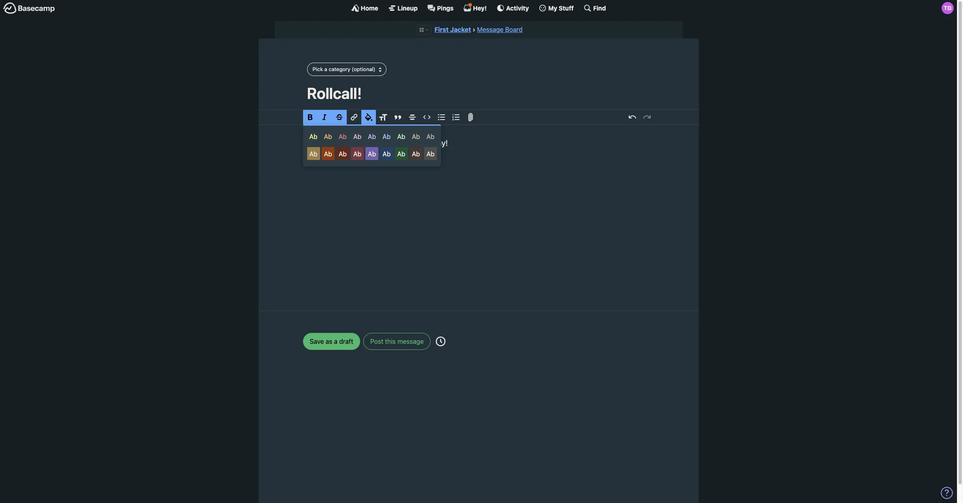 Task type: locate. For each thing, give the bounding box(es) containing it.
post this message
[[370, 338, 424, 346]]

post this message button
[[363, 333, 431, 350]]

2 horizontal spatial a
[[393, 138, 398, 148]]

post
[[370, 338, 383, 346]]

message board link
[[477, 26, 523, 33]]

a right pick
[[324, 66, 327, 72]]

category
[[329, 66, 350, 72]]

lineup
[[398, 4, 418, 12]]

everyone!
[[327, 138, 361, 148]]

a inside button
[[324, 66, 327, 72]]

first
[[434, 26, 449, 33]]

hello
[[307, 138, 325, 148]]

my stuff
[[548, 4, 574, 12]]

your
[[326, 150, 342, 160]]

2 vertical spatial a
[[334, 338, 337, 346]]

my stuff button
[[539, 4, 574, 12]]

Type a title… text field
[[307, 84, 650, 102]]

switch accounts image
[[3, 2, 55, 15]]

1 vertical spatial a
[[393, 138, 398, 148]]

message
[[477, 26, 504, 33]]

a
[[324, 66, 327, 72], [393, 138, 398, 148], [334, 338, 337, 346]]

0 vertical spatial a
[[324, 66, 327, 72]]

main element
[[0, 0, 957, 16]]

Write away… text field
[[283, 125, 674, 301]]

a right do
[[393, 138, 398, 148]]

hello everyone! let's do a roll call today! type your name out here :)
[[307, 138, 448, 160]]

1 horizontal spatial a
[[334, 338, 337, 346]]

draft
[[339, 338, 353, 346]]

0 horizontal spatial a
[[324, 66, 327, 72]]

pings button
[[427, 4, 454, 12]]

pick a category (optional)
[[313, 66, 375, 72]]

save
[[310, 338, 324, 346]]

first jacket link
[[434, 26, 471, 33]]

a right as
[[334, 338, 337, 346]]



Task type: describe. For each thing, give the bounding box(es) containing it.
pick a category (optional) button
[[307, 63, 386, 76]]

›
[[473, 26, 475, 33]]

today!
[[426, 138, 448, 148]]

pick
[[313, 66, 323, 72]]

home
[[361, 4, 378, 12]]

call
[[412, 138, 424, 148]]

hey!
[[473, 4, 487, 12]]

activity link
[[496, 4, 529, 12]]

(optional)
[[352, 66, 375, 72]]

roll
[[400, 138, 410, 148]]

stuff
[[559, 4, 574, 12]]

this
[[385, 338, 396, 346]]

out
[[365, 150, 377, 160]]

tyler black image
[[942, 2, 954, 14]]

type
[[307, 150, 324, 160]]

as
[[326, 338, 332, 346]]

save as a draft
[[310, 338, 353, 346]]

lineup link
[[388, 4, 418, 12]]

board
[[505, 26, 523, 33]]

a inside hello everyone! let's do a roll call today! type your name out here :)
[[393, 138, 398, 148]]

do
[[382, 138, 391, 148]]

here
[[378, 150, 394, 160]]

name
[[344, 150, 363, 160]]

pings
[[437, 4, 454, 12]]

› message board
[[473, 26, 523, 33]]

save as a draft button
[[303, 333, 360, 350]]

my
[[548, 4, 557, 12]]

hey! button
[[463, 3, 487, 12]]

first jacket
[[434, 26, 471, 33]]

jacket
[[450, 26, 471, 33]]

message
[[397, 338, 424, 346]]

:)
[[396, 150, 401, 160]]

activity
[[506, 4, 529, 12]]

find
[[593, 4, 606, 12]]

a inside button
[[334, 338, 337, 346]]

schedule this to post later image
[[436, 337, 446, 347]]

find button
[[584, 4, 606, 12]]

home link
[[351, 4, 378, 12]]

let's
[[363, 138, 380, 148]]



Task type: vqa. For each thing, say whether or not it's contained in the screenshot.
leftmost the 'the'
no



